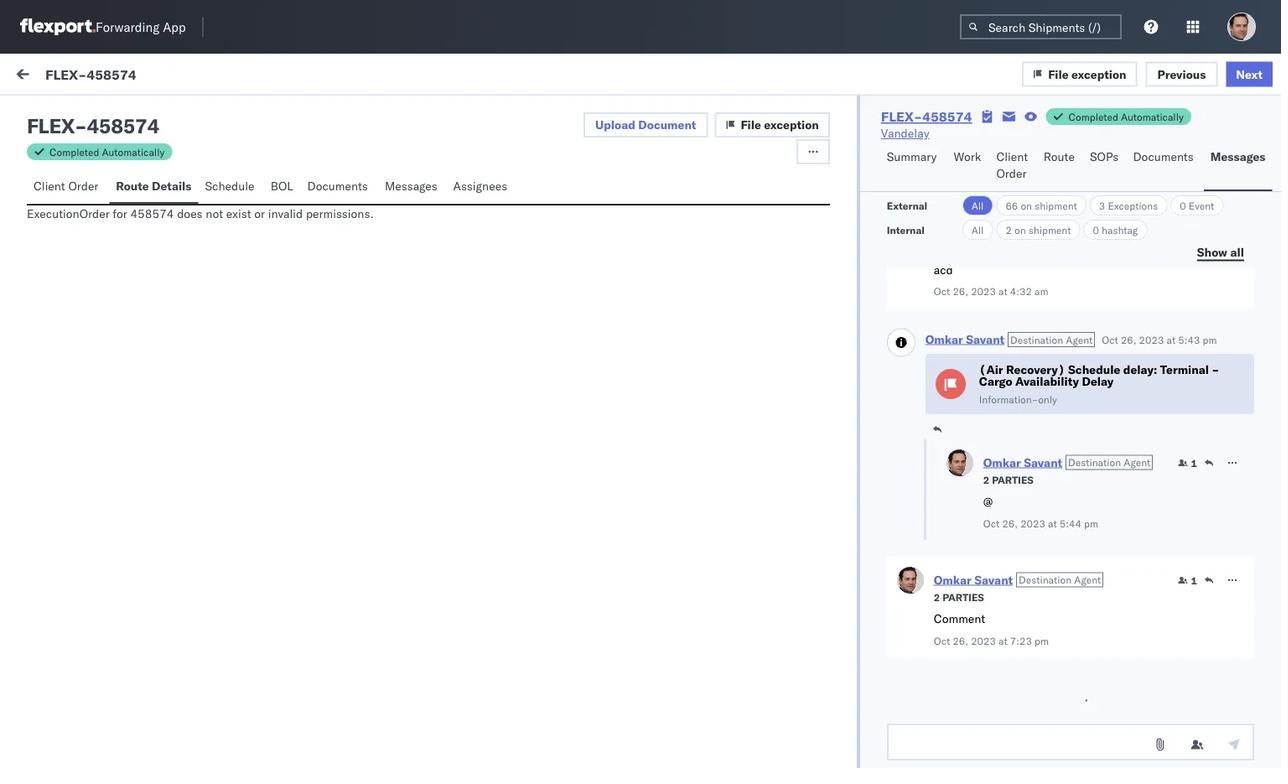 Task type: vqa. For each thing, say whether or not it's contained in the screenshot.
blocked,
no



Task type: describe. For each thing, give the bounding box(es) containing it.
oct 26, 2023 at 5:43 pm
[[1102, 333, 1217, 346]]

@ oct 26, 2023 at 5:44 pm
[[983, 494, 1098, 529]]

3 resize handle column header from the left
[[961, 140, 981, 768]]

1 horizontal spatial documents button
[[1126, 142, 1204, 191]]

2 horizontal spatial pm
[[1203, 333, 1217, 346]]

1 horizontal spatial exception
[[1072, 66, 1126, 81]]

1 horizontal spatial file
[[1048, 66, 1069, 81]]

schedule button
[[198, 171, 264, 204]]

omkar up @
[[983, 455, 1021, 470]]

0 vertical spatial documents
[[1133, 149, 1194, 164]]

(0) for external (0)
[[74, 106, 96, 121]]

document
[[638, 117, 696, 132]]

agent for @
[[1124, 456, 1151, 468]]

(air
[[979, 362, 1003, 377]]

comment oct 26, 2023 at 7:23 pm
[[934, 611, 1049, 647]]

0 horizontal spatial messages button
[[378, 171, 447, 204]]

upload
[[595, 117, 635, 132]]

pm for comment
[[1035, 634, 1049, 647]]

2 parties for @
[[983, 473, 1034, 486]]

0 vertical spatial agent
[[1066, 333, 1093, 346]]

0 horizontal spatial client order button
[[27, 171, 109, 204]]

1 horizontal spatial client order
[[996, 149, 1028, 181]]

2023 for acd
[[971, 285, 996, 298]]

1854269
[[1024, 270, 1075, 285]]

omkar savant destination agent for comment
[[934, 572, 1101, 587]]

1 horizontal spatial work
[[954, 149, 981, 164]]

external for external (0)
[[27, 106, 71, 121]]

0 horizontal spatial documents button
[[301, 171, 378, 204]]

only
[[1038, 393, 1057, 405]]

hashtag
[[1102, 223, 1138, 236]]

acd oct 26, 2023 at 4:32 am
[[934, 262, 1048, 298]]

vandelay
[[881, 126, 929, 140]]

5:44
[[1060, 517, 1081, 529]]

schedule inside schedule button
[[205, 179, 255, 193]]

bol button
[[264, 171, 301, 204]]

external (0)
[[27, 106, 96, 121]]

26, for comment
[[953, 634, 968, 647]]

shipment for 66 on shipment
[[1035, 199, 1077, 212]]

invalid
[[268, 206, 303, 221]]

1366815
[[1024, 346, 1075, 361]]

app
[[163, 19, 186, 35]]

internal (0)
[[112, 106, 178, 121]]

for
[[113, 206, 127, 221]]

2 parties button for comment
[[934, 589, 984, 604]]

(air recovery) schedule delay: terminal - cargo availability delay information-only
[[979, 362, 1219, 405]]

next button
[[1226, 61, 1273, 87]]

66 on shipment
[[1006, 199, 1077, 212]]

event
[[1189, 199, 1214, 212]]

internal (0) button
[[106, 99, 188, 132]]

summary
[[887, 149, 937, 164]]

flexport. image
[[20, 18, 96, 35]]

upload document button
[[584, 112, 708, 138]]

work button
[[947, 142, 990, 191]]

previous
[[1157, 66, 1206, 81]]

destination for @
[[1068, 456, 1121, 468]]

route details
[[116, 179, 192, 193]]

executionorder
[[27, 206, 110, 221]]

next
[[1236, 66, 1263, 81]]

sops
[[1090, 149, 1119, 164]]

forwarding app
[[96, 19, 186, 35]]

3
[[1099, 199, 1105, 212]]

0 vertical spatial 2
[[1006, 223, 1012, 236]]

flex- 1366815
[[989, 346, 1075, 361]]

related work item/shipment
[[989, 145, 1120, 158]]

4 resize handle column header from the left
[[1238, 140, 1258, 768]]

summary button
[[880, 142, 947, 191]]

my
[[17, 65, 43, 88]]

delay:
[[1123, 362, 1157, 377]]

66
[[1006, 199, 1018, 212]]

vandelay link
[[881, 125, 929, 142]]

0 horizontal spatial order
[[68, 179, 98, 193]]

previous button
[[1146, 61, 1218, 87]]

1 vertical spatial flex-458574
[[881, 108, 972, 125]]

destination for comment
[[1019, 573, 1072, 586]]

1 vertical spatial client
[[34, 179, 65, 193]]

import work button
[[118, 54, 197, 99]]

2023 for @
[[1020, 517, 1045, 529]]

delay
[[1082, 374, 1114, 389]]

message
[[52, 145, 92, 158]]

savant up for
[[120, 182, 156, 196]]

oct for acd
[[934, 285, 950, 298]]

show
[[1197, 244, 1227, 259]]

1 for comment
[[1191, 574, 1197, 586]]

am
[[1035, 285, 1048, 298]]

2023 for comment
[[971, 634, 996, 647]]

1 for @
[[1191, 457, 1197, 469]]

messaging
[[87, 210, 144, 225]]

oct left 2023,
[[434, 195, 453, 210]]

latent messaging test.
[[50, 210, 171, 225]]

1 horizontal spatial client order button
[[990, 142, 1037, 191]]

information-
[[979, 393, 1038, 405]]

26, down the assignees
[[456, 195, 474, 210]]

recovery)
[[1006, 362, 1065, 377]]

my work
[[17, 65, 91, 88]]

flex
[[27, 113, 75, 138]]

parties for comment
[[943, 591, 984, 603]]

26, up delay:
[[1121, 333, 1136, 346]]

oct for @
[[983, 517, 1000, 529]]

external for external
[[887, 199, 928, 212]]

26, for acd
[[953, 285, 968, 298]]

all for 2
[[972, 223, 984, 236]]

26, for @
[[1002, 517, 1018, 529]]

route for route details
[[116, 179, 149, 193]]

import
[[124, 69, 160, 83]]

schedule inside (air recovery) schedule delay: terminal - cargo availability delay information-only
[[1068, 362, 1120, 377]]

1 vertical spatial automatically
[[102, 145, 165, 158]]

(0) for internal (0)
[[157, 106, 178, 121]]

- inside (air recovery) schedule delay: terminal - cargo availability delay information-only
[[1212, 362, 1219, 377]]

agent for comment
[[1074, 573, 1101, 586]]

on for 66
[[1021, 199, 1032, 212]]

0 vertical spatial -
[[75, 113, 87, 138]]

oct 26, 2023, 7:22 pm edt
[[434, 195, 584, 210]]

1 horizontal spatial messages button
[[1204, 142, 1272, 191]]

0 horizontal spatial completed automatically
[[49, 145, 165, 158]]

at left 5:43
[[1167, 333, 1176, 346]]

parties for @
[[992, 473, 1034, 486]]

1 horizontal spatial completed automatically
[[1069, 110, 1184, 123]]

all button for 66
[[962, 195, 993, 215]]

2 for @
[[983, 473, 990, 486]]

2 on shipment
[[1006, 223, 1071, 236]]

internal for internal
[[887, 223, 925, 236]]

0 horizontal spatial flex-458574
[[45, 66, 136, 82]]

1 horizontal spatial client
[[996, 149, 1028, 164]]

does
[[177, 206, 203, 221]]

not
[[206, 206, 223, 221]]

1 vertical spatial documents
[[307, 179, 368, 193]]

2 for comment
[[934, 591, 940, 603]]

0 vertical spatial completed
[[1069, 110, 1118, 123]]

1 flex- 458574 from the top
[[989, 195, 1067, 210]]

1 button for comment
[[1178, 573, 1197, 587]]

related
[[989, 145, 1024, 158]]

flex- 1854269
[[989, 270, 1075, 285]]

1 vertical spatial file
[[741, 117, 761, 132]]

3 exceptions
[[1099, 199, 1158, 212]]

0 for 0 hashtag
[[1093, 223, 1099, 236]]

bol
[[271, 179, 293, 193]]

sops button
[[1083, 142, 1126, 191]]

2 resize handle column header from the left
[[684, 140, 704, 768]]

item/shipment
[[1051, 145, 1120, 158]]



Task type: locate. For each thing, give the bounding box(es) containing it.
pm right '5:44'
[[1084, 517, 1098, 529]]

acd
[[934, 262, 953, 277]]

2 up @
[[983, 473, 990, 486]]

internal
[[112, 106, 154, 121], [887, 223, 925, 236]]

omkar savant button for comment
[[934, 572, 1013, 587]]

client
[[996, 149, 1028, 164], [34, 179, 65, 193]]

1 vertical spatial 0
[[1093, 223, 1099, 236]]

26, left '5:44'
[[1002, 517, 1018, 529]]

internal inside button
[[112, 106, 154, 121]]

2023 left 4:32
[[971, 285, 996, 298]]

omkar savant button up comment
[[934, 572, 1013, 587]]

0 horizontal spatial work
[[163, 69, 190, 83]]

parties
[[992, 473, 1034, 486], [943, 591, 984, 603]]

external (0) button
[[20, 99, 106, 132]]

0 horizontal spatial -
[[75, 113, 87, 138]]

0 left event
[[1180, 199, 1186, 212]]

2 1 from the top
[[1191, 574, 1197, 586]]

1 vertical spatial omkar savant button
[[983, 455, 1062, 470]]

2023
[[971, 285, 996, 298], [1139, 333, 1164, 346], [1020, 517, 1045, 529], [971, 634, 996, 647]]

work right import
[[163, 69, 190, 83]]

2023 down comment
[[971, 634, 996, 647]]

completed down flex - 458574
[[49, 145, 99, 158]]

assignees button
[[447, 171, 517, 204]]

1 vertical spatial completed automatically
[[49, 145, 165, 158]]

1 horizontal spatial pm
[[1084, 517, 1098, 529]]

completed automatically down flex - 458574
[[49, 145, 165, 158]]

omkar savant
[[81, 182, 156, 196]]

0 vertical spatial omkar savant destination agent
[[925, 332, 1093, 346]]

1 horizontal spatial flex-458574
[[881, 108, 972, 125]]

agent
[[1066, 333, 1093, 346], [1124, 456, 1151, 468], [1074, 573, 1101, 586]]

completed up "item/shipment"
[[1069, 110, 1118, 123]]

2 all button from the top
[[962, 220, 993, 240]]

pm right 7:23 on the right bottom of page
[[1035, 634, 1049, 647]]

1 horizontal spatial work
[[1027, 145, 1049, 158]]

terminal
[[1160, 362, 1209, 377]]

on down 66
[[1014, 223, 1026, 236]]

26, down comment
[[953, 634, 968, 647]]

pm inside 'comment oct 26, 2023 at 7:23 pm'
[[1035, 634, 1049, 647]]

0 horizontal spatial documents
[[307, 179, 368, 193]]

omkar up comment
[[934, 572, 972, 587]]

0 vertical spatial 1
[[1191, 457, 1197, 469]]

1 vertical spatial pm
[[1084, 517, 1098, 529]]

0 vertical spatial client
[[996, 149, 1028, 164]]

7:22
[[513, 195, 538, 210]]

work up external (0)
[[48, 65, 91, 88]]

permissions.
[[306, 206, 374, 221]]

2023 inside '@ oct 26, 2023 at 5:44 pm'
[[1020, 517, 1045, 529]]

external down summary 'button'
[[887, 199, 928, 212]]

7:23
[[1010, 634, 1032, 647]]

destination up the recovery)
[[1010, 333, 1063, 346]]

2 all from the top
[[972, 223, 984, 236]]

all button for 2
[[962, 220, 993, 240]]

work left related
[[954, 149, 981, 164]]

all button
[[962, 195, 993, 215], [962, 220, 993, 240]]

oct
[[434, 195, 453, 210], [934, 285, 950, 298], [1102, 333, 1118, 346], [983, 517, 1000, 529], [934, 634, 950, 647]]

work
[[48, 65, 91, 88], [1027, 145, 1049, 158]]

route details button
[[109, 171, 198, 204]]

route left sops
[[1044, 149, 1075, 164]]

1 vertical spatial exception
[[764, 117, 819, 132]]

omkar savant destination agent up 'comment oct 26, 2023 at 7:23 pm'
[[934, 572, 1101, 587]]

0 vertical spatial omkar savant button
[[925, 332, 1005, 346]]

2023,
[[477, 195, 510, 210]]

documents button up permissions.
[[301, 171, 378, 204]]

latent
[[50, 210, 84, 225]]

details
[[152, 179, 192, 193]]

route up for
[[116, 179, 149, 193]]

upload document
[[595, 117, 696, 132]]

flex - 458574
[[27, 113, 159, 138]]

all button left 66
[[962, 195, 993, 215]]

omkar up latent messaging test.
[[81, 182, 117, 196]]

file right document
[[741, 117, 761, 132]]

client right work button on the right
[[996, 149, 1028, 164]]

omkar savant destination agent for @
[[983, 455, 1151, 470]]

assignees
[[453, 179, 507, 193]]

flex-458574 up vandelay
[[881, 108, 972, 125]]

client order button up 66
[[990, 142, 1037, 191]]

1 1 button from the top
[[1178, 456, 1197, 470]]

savant up 'comment oct 26, 2023 at 7:23 pm'
[[974, 572, 1013, 587]]

oct down comment
[[934, 634, 950, 647]]

0 horizontal spatial internal
[[112, 106, 154, 121]]

shipment up 2 on shipment at the right top of the page
[[1035, 199, 1077, 212]]

0 vertical spatial 0
[[1180, 199, 1186, 212]]

omkar savant button up @
[[983, 455, 1062, 470]]

show all button
[[1187, 240, 1254, 265]]

internal down import
[[112, 106, 154, 121]]

order up executionorder
[[68, 179, 98, 193]]

documents up exceptions
[[1133, 149, 1194, 164]]

pm
[[1203, 333, 1217, 346], [1084, 517, 1098, 529], [1035, 634, 1049, 647]]

all left 66
[[972, 199, 984, 212]]

0 vertical spatial shipment
[[1035, 199, 1077, 212]]

0 vertical spatial on
[[1021, 199, 1032, 212]]

0 horizontal spatial parties
[[943, 591, 984, 603]]

file down search shipments (/) text box
[[1048, 66, 1069, 81]]

0 horizontal spatial work
[[48, 65, 91, 88]]

0 vertical spatial schedule
[[205, 179, 255, 193]]

at left 4:32
[[999, 285, 1008, 298]]

2 parties for comment
[[934, 591, 984, 603]]

2 parties up @
[[983, 473, 1034, 486]]

2 flex- 458574 from the top
[[989, 530, 1067, 545]]

-
[[75, 113, 87, 138], [711, 195, 718, 210], [1212, 362, 1219, 377]]

2 vertical spatial 2
[[934, 591, 940, 603]]

executionorder for 458574 does not exist or invalid permissions.
[[27, 206, 374, 221]]

1 vertical spatial external
[[887, 199, 928, 212]]

1 1 from the top
[[1191, 457, 1197, 469]]

0 horizontal spatial completed
[[49, 145, 99, 158]]

oct for comment
[[934, 634, 950, 647]]

omkar savant destination agent
[[925, 332, 1093, 346], [983, 455, 1151, 470], [934, 572, 1101, 587]]

messages
[[1211, 149, 1266, 164], [385, 179, 438, 193]]

pm for @
[[1084, 517, 1098, 529]]

4:32
[[1010, 285, 1032, 298]]

0 horizontal spatial automatically
[[102, 145, 165, 158]]

parties up @
[[992, 473, 1034, 486]]

at inside '@ oct 26, 2023 at 5:44 pm'
[[1048, 517, 1057, 529]]

0 horizontal spatial exception
[[764, 117, 819, 132]]

messages button
[[1204, 142, 1272, 191], [378, 171, 447, 204]]

file
[[1048, 66, 1069, 81], [741, 117, 761, 132]]

2 parties
[[983, 473, 1034, 486], [934, 591, 984, 603]]

client order up executionorder
[[34, 179, 98, 193]]

test.
[[147, 210, 171, 225]]

1 button for @
[[1178, 456, 1197, 470]]

5:43
[[1178, 333, 1200, 346]]

2 1 button from the top
[[1178, 573, 1197, 587]]

0 vertical spatial messages
[[1211, 149, 1266, 164]]

2 parties button for @
[[983, 472, 1034, 486]]

oct down acd
[[934, 285, 950, 298]]

1 vertical spatial shipment
[[1029, 223, 1071, 236]]

0 vertical spatial 2 parties button
[[983, 472, 1034, 486]]

2 parties button
[[983, 472, 1034, 486], [934, 589, 984, 604]]

shipment for 2 on shipment
[[1029, 223, 1071, 236]]

0 vertical spatial route
[[1044, 149, 1075, 164]]

messages button up event
[[1204, 142, 1272, 191]]

client up executionorder
[[34, 179, 65, 193]]

1
[[1191, 457, 1197, 469], [1191, 574, 1197, 586]]

forwarding
[[96, 19, 160, 35]]

omkar savant destination agent up '@ oct 26, 2023 at 5:44 pm'
[[983, 455, 1151, 470]]

2 parties up comment
[[934, 591, 984, 603]]

2 vertical spatial omkar savant destination agent
[[934, 572, 1101, 587]]

savant up '@ oct 26, 2023 at 5:44 pm'
[[1024, 455, 1062, 470]]

shipment down 66 on shipment on the top right
[[1029, 223, 1071, 236]]

oct down @
[[983, 517, 1000, 529]]

26, inside acd oct 26, 2023 at 4:32 am
[[953, 285, 968, 298]]

1 (0) from the left
[[74, 106, 96, 121]]

order inside client order
[[996, 166, 1027, 181]]

1 vertical spatial all
[[972, 223, 984, 236]]

1 vertical spatial 2 parties button
[[934, 589, 984, 604]]

internal down summary 'button'
[[887, 223, 925, 236]]

oct inside '@ oct 26, 2023 at 5:44 pm'
[[983, 517, 1000, 529]]

0 vertical spatial file exception
[[1048, 66, 1126, 81]]

completed automatically up sops
[[1069, 110, 1184, 123]]

2 parties button up comment
[[934, 589, 984, 604]]

file exception
[[1048, 66, 1126, 81], [741, 117, 819, 132]]

2023 inside 'comment oct 26, 2023 at 7:23 pm'
[[971, 634, 996, 647]]

at inside 'comment oct 26, 2023 at 7:23 pm'
[[999, 634, 1008, 647]]

documents up permissions.
[[307, 179, 368, 193]]

1 vertical spatial schedule
[[1068, 362, 1120, 377]]

1 horizontal spatial automatically
[[1121, 110, 1184, 123]]

1 vertical spatial -
[[711, 195, 718, 210]]

1 horizontal spatial messages
[[1211, 149, 1266, 164]]

omkar savant destination agent up (air
[[925, 332, 1093, 346]]

0 vertical spatial file
[[1048, 66, 1069, 81]]

on
[[1021, 199, 1032, 212], [1014, 223, 1026, 236]]

at for acd
[[999, 285, 1008, 298]]

at for comment
[[999, 634, 1008, 647]]

0 vertical spatial pm
[[1203, 333, 1217, 346]]

458574
[[87, 66, 136, 82], [922, 108, 972, 125], [87, 113, 159, 138], [1024, 195, 1067, 210], [130, 206, 174, 221], [1024, 530, 1067, 545], [1024, 639, 1067, 654], [1024, 748, 1067, 763]]

route
[[1044, 149, 1075, 164], [116, 179, 149, 193]]

1 horizontal spatial 2
[[983, 473, 990, 486]]

savant up (air
[[966, 332, 1005, 346]]

parties up comment
[[943, 591, 984, 603]]

0 vertical spatial 1 button
[[1178, 456, 1197, 470]]

client order up 66
[[996, 149, 1028, 181]]

1 resize handle column header from the left
[[406, 140, 426, 768]]

0 vertical spatial external
[[27, 106, 71, 121]]

at for @
[[1048, 517, 1057, 529]]

2 (0) from the left
[[157, 106, 178, 121]]

route for route
[[1044, 149, 1075, 164]]

pm inside '@ oct 26, 2023 at 5:44 pm'
[[1084, 517, 1098, 529]]

3 flex- 458574 from the top
[[989, 639, 1067, 654]]

0 horizontal spatial file exception
[[741, 117, 819, 132]]

shipment
[[1035, 199, 1077, 212], [1029, 223, 1071, 236]]

at left 7:23 on the right bottom of page
[[999, 634, 1008, 647]]

on right 66
[[1021, 199, 1032, 212]]

2 down 66
[[1006, 223, 1012, 236]]

automatically
[[1121, 110, 1184, 123], [102, 145, 165, 158]]

1 horizontal spatial (0)
[[157, 106, 178, 121]]

work right related
[[1027, 145, 1049, 158]]

2 parties button up @
[[983, 472, 1034, 486]]

external down my work
[[27, 106, 71, 121]]

1 button
[[1178, 456, 1197, 470], [1178, 573, 1197, 587]]

2023 left '5:44'
[[1020, 517, 1045, 529]]

1 vertical spatial 2 parties
[[934, 591, 984, 603]]

0 horizontal spatial messages
[[385, 179, 438, 193]]

availability
[[1015, 374, 1079, 389]]

@
[[983, 494, 993, 509]]

26, down acd
[[953, 285, 968, 298]]

schedule left delay:
[[1068, 362, 1120, 377]]

1 vertical spatial 1 button
[[1178, 573, 1197, 587]]

completed automatically
[[1069, 110, 1184, 123], [49, 145, 165, 158]]

0 horizontal spatial client order
[[34, 179, 98, 193]]

edt
[[562, 195, 584, 210]]

pm right 5:43
[[1203, 333, 1217, 346]]

1 vertical spatial agent
[[1124, 456, 1151, 468]]

order down related
[[996, 166, 1027, 181]]

26, inside '@ oct 26, 2023 at 5:44 pm'
[[1002, 517, 1018, 529]]

4 flex- 458574 from the top
[[989, 748, 1067, 763]]

destination
[[1010, 333, 1063, 346], [1068, 456, 1121, 468], [1019, 573, 1072, 586]]

messages up event
[[1211, 149, 1266, 164]]

Search Shipments (/) text field
[[960, 14, 1122, 39]]

1 horizontal spatial file exception
[[1048, 66, 1126, 81]]

at inside acd oct 26, 2023 at 4:32 am
[[999, 285, 1008, 298]]

1 all button from the top
[[962, 195, 993, 215]]

2 vertical spatial agent
[[1074, 573, 1101, 586]]

cargo
[[979, 374, 1012, 389]]

automatically down internal (0) button
[[102, 145, 165, 158]]

1 all from the top
[[972, 199, 984, 212]]

oct up delay
[[1102, 333, 1118, 346]]

0 horizontal spatial pm
[[1035, 634, 1049, 647]]

flex- 458574
[[989, 195, 1067, 210], [989, 530, 1067, 545], [989, 639, 1067, 654], [989, 748, 1067, 763]]

1 horizontal spatial internal
[[887, 223, 925, 236]]

destination up '5:44'
[[1068, 456, 1121, 468]]

on for 2
[[1014, 223, 1026, 236]]

automatically down previous button in the top of the page
[[1121, 110, 1184, 123]]

all
[[1230, 244, 1244, 259]]

1 vertical spatial route
[[116, 179, 149, 193]]

or
[[254, 206, 265, 221]]

1 vertical spatial internal
[[887, 223, 925, 236]]

0 left hashtag
[[1093, 223, 1099, 236]]

flex-458574 down forwarding app link
[[45, 66, 136, 82]]

flex-458574
[[45, 66, 136, 82], [881, 108, 972, 125]]

0 vertical spatial 2 parties
[[983, 473, 1034, 486]]

all
[[972, 199, 984, 212], [972, 223, 984, 236]]

external inside button
[[27, 106, 71, 121]]

1 vertical spatial destination
[[1068, 456, 1121, 468]]

1 vertical spatial omkar savant destination agent
[[983, 455, 1151, 470]]

comment
[[934, 611, 985, 626]]

26, inside 'comment oct 26, 2023 at 7:23 pm'
[[953, 634, 968, 647]]

2 up comment
[[934, 591, 940, 603]]

messages button left the assignees
[[378, 171, 447, 204]]

internal for internal (0)
[[112, 106, 154, 121]]

flex-458574 link
[[881, 108, 972, 125]]

oct inside 'comment oct 26, 2023 at 7:23 pm'
[[934, 634, 950, 647]]

0 event
[[1180, 199, 1214, 212]]

(0)
[[74, 106, 96, 121], [157, 106, 178, 121]]

0 horizontal spatial schedule
[[205, 179, 255, 193]]

1 vertical spatial all button
[[962, 220, 993, 240]]

exception
[[1072, 66, 1126, 81], [764, 117, 819, 132]]

exceptions
[[1108, 199, 1158, 212]]

forwarding app link
[[20, 18, 186, 35]]

1 vertical spatial 1
[[1191, 574, 1197, 586]]

1 horizontal spatial completed
[[1069, 110, 1118, 123]]

(0) up message
[[74, 106, 96, 121]]

destination down '5:44'
[[1019, 573, 1072, 586]]

route button
[[1037, 142, 1083, 191]]

show all
[[1197, 244, 1244, 259]]

0 vertical spatial destination
[[1010, 333, 1063, 346]]

all up acd oct 26, 2023 at 4:32 am
[[972, 223, 984, 236]]

None text field
[[887, 724, 1254, 760]]

0 for 0 event
[[1180, 199, 1186, 212]]

1 horizontal spatial parties
[[992, 473, 1034, 486]]

0 horizontal spatial external
[[27, 106, 71, 121]]

0 hashtag
[[1093, 223, 1138, 236]]

client order button up executionorder
[[27, 171, 109, 204]]

0 vertical spatial completed automatically
[[1069, 110, 1184, 123]]

pm
[[541, 195, 559, 210]]

messages left the assignees
[[385, 179, 438, 193]]

0 horizontal spatial client
[[34, 179, 65, 193]]

0 horizontal spatial file
[[741, 117, 761, 132]]

all for 66
[[972, 199, 984, 212]]

flex-
[[45, 66, 87, 82], [881, 108, 922, 125], [989, 195, 1024, 210], [989, 270, 1024, 285], [989, 346, 1024, 361], [989, 530, 1024, 545], [989, 639, 1024, 654], [989, 748, 1024, 763]]

1 vertical spatial parties
[[943, 591, 984, 603]]

savant
[[120, 182, 156, 196], [966, 332, 1005, 346], [1024, 455, 1062, 470], [974, 572, 1013, 587]]

documents button up 0 event
[[1126, 142, 1204, 191]]

at left '5:44'
[[1048, 517, 1057, 529]]

1 vertical spatial 2
[[983, 473, 990, 486]]

1 horizontal spatial route
[[1044, 149, 1075, 164]]

0 horizontal spatial route
[[116, 179, 149, 193]]

2023 inside acd oct 26, 2023 at 4:32 am
[[971, 285, 996, 298]]

oct inside acd oct 26, 2023 at 4:32 am
[[934, 285, 950, 298]]

1 vertical spatial completed
[[49, 145, 99, 158]]

work for my
[[48, 65, 91, 88]]

omkar savant button up (air
[[925, 332, 1005, 346]]

1 vertical spatial on
[[1014, 223, 1026, 236]]

import work
[[124, 69, 190, 83]]

2023 up delay:
[[1139, 333, 1164, 346]]

omkar down acd
[[925, 332, 963, 346]]

(0) down the import work button
[[157, 106, 178, 121]]

omkar savant button for @
[[983, 455, 1062, 470]]

1 horizontal spatial external
[[887, 199, 928, 212]]

0 vertical spatial automatically
[[1121, 110, 1184, 123]]

all button up acd oct 26, 2023 at 4:32 am
[[962, 220, 993, 240]]

0 vertical spatial internal
[[112, 106, 154, 121]]

0 vertical spatial exception
[[1072, 66, 1126, 81]]

resize handle column header
[[406, 140, 426, 768], [684, 140, 704, 768], [961, 140, 981, 768], [1238, 140, 1258, 768]]

file exception button
[[1022, 61, 1137, 87], [1022, 61, 1137, 87], [715, 112, 830, 138], [715, 112, 830, 138]]

1 vertical spatial work
[[954, 149, 981, 164]]

2 horizontal spatial -
[[1212, 362, 1219, 377]]

0 horizontal spatial (0)
[[74, 106, 96, 121]]

1 horizontal spatial -
[[711, 195, 718, 210]]

schedule up exist
[[205, 179, 255, 193]]

exist
[[226, 206, 251, 221]]

work for related
[[1027, 145, 1049, 158]]



